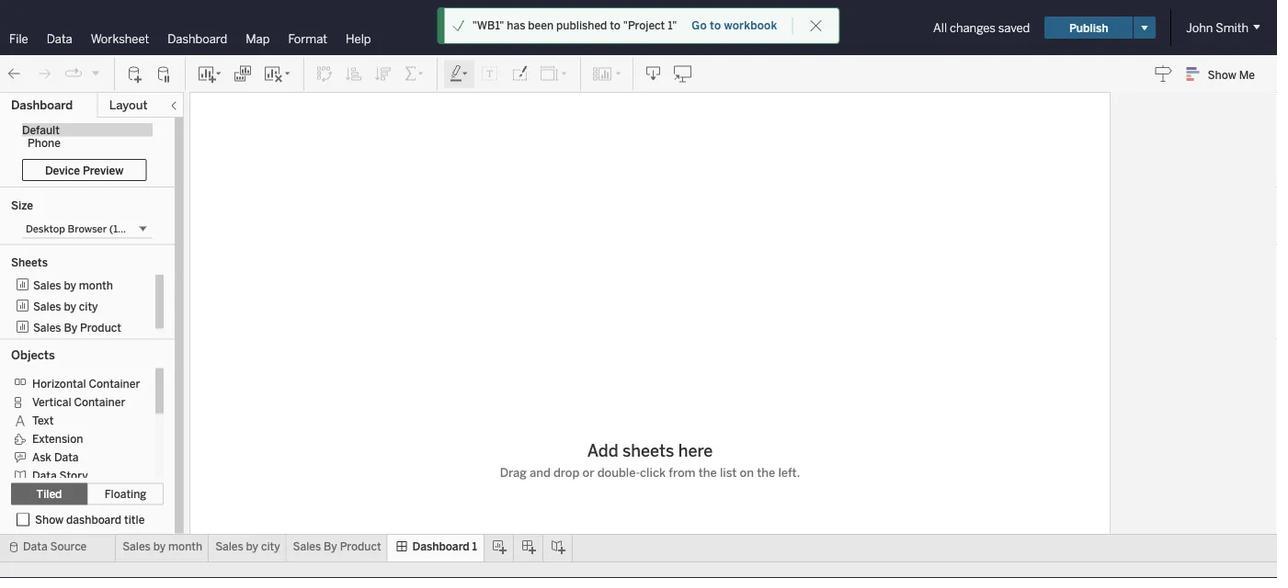 Task type: describe. For each thing, give the bounding box(es) containing it.
by inside list box
[[64, 321, 77, 334]]

here
[[678, 441, 713, 461]]

map
[[246, 31, 270, 46]]

horizontal container option
[[11, 374, 144, 392]]

new worksheet image
[[197, 65, 223, 83]]

data story option
[[11, 466, 144, 484]]

left.
[[778, 466, 800, 480]]

changes
[[950, 20, 996, 35]]

sort descending image
[[374, 65, 393, 83]]

sales by product inside list box
[[33, 321, 121, 334]]

highlight image
[[449, 65, 470, 83]]

open and edit this workbook in tableau desktop image
[[674, 65, 692, 83]]

1 horizontal spatial replay animation image
[[90, 67, 101, 78]]

show me button
[[1179, 60, 1272, 88]]

source
[[50, 540, 87, 554]]

0 vertical spatial dashboard
[[168, 31, 227, 46]]

1
[[472, 540, 477, 554]]

drop
[[554, 466, 580, 480]]

1 horizontal spatial sales by city
[[215, 540, 280, 554]]

go to workbook link
[[691, 18, 778, 33]]

1 the from the left
[[699, 466, 717, 480]]

sheets
[[11, 256, 48, 269]]

publish
[[1070, 21, 1109, 34]]

drag
[[500, 466, 527, 480]]

tiled
[[36, 487, 62, 501]]

text option
[[11, 411, 144, 429]]

show for show me
[[1208, 68, 1237, 81]]

browser
[[68, 223, 107, 235]]

"wb1"
[[472, 19, 504, 32]]

click
[[640, 466, 666, 480]]

data source
[[23, 540, 87, 554]]

device preview
[[45, 163, 124, 177]]

phone
[[28, 137, 61, 150]]

togglestate option group
[[11, 483, 164, 505]]

smith
[[1216, 20, 1249, 35]]

device
[[45, 163, 80, 177]]

sales by city inside list box
[[33, 300, 98, 313]]

sheets
[[623, 441, 674, 461]]

"wb1" has been published to "project 1"
[[472, 19, 677, 32]]

text
[[32, 414, 54, 427]]

2 to from the left
[[710, 19, 721, 32]]

list box containing sales by month
[[11, 275, 164, 338]]

swap rows and columns image
[[315, 65, 334, 83]]

1 vertical spatial by
[[324, 540, 337, 554]]

size
[[11, 199, 33, 212]]

ask
[[32, 450, 51, 464]]

data for data
[[47, 31, 72, 46]]

1 vertical spatial sales by product
[[293, 540, 381, 554]]

from
[[669, 466, 696, 480]]

add sheets here drag and drop or double-click from the list on the left.
[[500, 441, 800, 480]]

sales by month inside list box
[[33, 279, 113, 292]]

1 horizontal spatial city
[[261, 540, 280, 554]]

story
[[59, 469, 88, 482]]

dashboard
[[66, 513, 122, 526]]

0 horizontal spatial dashboard
[[11, 98, 73, 113]]

has
[[507, 19, 526, 32]]

floating
[[105, 487, 147, 501]]

been
[[528, 19, 554, 32]]

data up data story
[[54, 450, 79, 464]]

extension
[[32, 432, 83, 445]]

fit image
[[540, 65, 569, 83]]

city inside list box
[[79, 300, 98, 313]]

draft
[[585, 21, 611, 34]]

publish button
[[1045, 17, 1133, 39]]

format workbook image
[[510, 65, 529, 83]]

download image
[[645, 65, 663, 83]]

800)
[[148, 223, 172, 235]]

show for show dashboard title
[[35, 513, 64, 526]]

all changes saved
[[934, 20, 1030, 35]]

ask data
[[32, 450, 79, 464]]

data for data story
[[32, 469, 57, 482]]

container for vertical container
[[74, 395, 125, 409]]

published
[[556, 19, 607, 32]]

layout
[[109, 98, 148, 113]]

or
[[583, 466, 595, 480]]

"wb1" has been published to "project 1" alert
[[472, 17, 677, 34]]

0 horizontal spatial replay animation image
[[64, 65, 83, 83]]

container for horizontal container
[[89, 377, 140, 390]]



Task type: locate. For each thing, give the bounding box(es) containing it.
go to workbook
[[692, 19, 777, 32]]

0 horizontal spatial sales by month
[[33, 279, 113, 292]]

john smith
[[1187, 20, 1249, 35]]

0 horizontal spatial to
[[610, 19, 621, 32]]

1 vertical spatial show
[[35, 513, 64, 526]]

and
[[530, 466, 551, 480]]

sales by month down sheets
[[33, 279, 113, 292]]

city
[[79, 300, 98, 313], [261, 540, 280, 554]]

sales
[[33, 279, 61, 292], [33, 300, 61, 313], [33, 321, 61, 334], [123, 540, 151, 554], [215, 540, 243, 554], [293, 540, 321, 554]]

dashboard
[[168, 31, 227, 46], [11, 98, 73, 113], [413, 540, 470, 554]]

default
[[22, 123, 60, 137]]

0 horizontal spatial month
[[79, 279, 113, 292]]

container inside "horizontal container" option
[[89, 377, 140, 390]]

data for data source
[[23, 540, 47, 554]]

1 horizontal spatial show
[[1208, 68, 1237, 81]]

data
[[47, 31, 72, 46], [54, 450, 79, 464], [32, 469, 57, 482], [23, 540, 47, 554]]

objects
[[11, 348, 55, 363]]

vertical
[[32, 395, 71, 409]]

the
[[699, 466, 717, 480], [757, 466, 775, 480]]

1 horizontal spatial the
[[757, 466, 775, 480]]

redo image
[[35, 65, 53, 83]]

0 vertical spatial month
[[79, 279, 113, 292]]

me
[[1239, 68, 1255, 81]]

1 horizontal spatial to
[[710, 19, 721, 32]]

data guide image
[[1155, 64, 1173, 83]]

list
[[720, 466, 737, 480]]

collapse image
[[168, 100, 179, 111]]

device preview button
[[22, 159, 147, 181]]

vertical container
[[32, 395, 125, 409]]

to right go at the right top of the page
[[710, 19, 721, 32]]

desktop
[[26, 223, 65, 235]]

saved
[[998, 20, 1030, 35]]

0 vertical spatial product
[[80, 321, 121, 334]]

0 vertical spatial sales by product
[[33, 321, 121, 334]]

show dashboard title
[[35, 513, 145, 526]]

to
[[610, 19, 621, 32], [710, 19, 721, 32]]

1 vertical spatial city
[[261, 540, 280, 554]]

show labels image
[[481, 65, 499, 83]]

data up redo image
[[47, 31, 72, 46]]

1 horizontal spatial sales by product
[[293, 540, 381, 554]]

ask data option
[[11, 447, 144, 466]]

1 vertical spatial dashboard
[[11, 98, 73, 113]]

month
[[79, 279, 113, 292], [168, 540, 202, 554]]

all
[[934, 20, 947, 35]]

1 vertical spatial sales by city
[[215, 540, 280, 554]]

to inside alert
[[610, 19, 621, 32]]

0 vertical spatial sales by month
[[33, 279, 113, 292]]

0 horizontal spatial the
[[699, 466, 717, 480]]

show
[[1208, 68, 1237, 81], [35, 513, 64, 526]]

help
[[346, 31, 371, 46]]

1 horizontal spatial dashboard
[[168, 31, 227, 46]]

0 horizontal spatial sales by city
[[33, 300, 98, 313]]

by
[[64, 321, 77, 334], [324, 540, 337, 554]]

replay animation image right redo image
[[64, 65, 83, 83]]

double-
[[597, 466, 640, 480]]

data left source
[[23, 540, 47, 554]]

1 horizontal spatial by
[[324, 540, 337, 554]]

dashboard up new worksheet image
[[168, 31, 227, 46]]

x
[[141, 223, 146, 235]]

1 horizontal spatial sales by month
[[123, 540, 202, 554]]

container down horizontal container
[[74, 395, 125, 409]]

2 vertical spatial dashboard
[[413, 540, 470, 554]]

sort ascending image
[[345, 65, 363, 83]]

worksheet
[[91, 31, 149, 46]]

0 horizontal spatial product
[[80, 321, 121, 334]]

list box
[[11, 275, 164, 338]]

file
[[9, 31, 28, 46]]

totals image
[[404, 65, 426, 83]]

data story
[[32, 469, 88, 482]]

preview
[[83, 163, 124, 177]]

wb1
[[627, 19, 657, 36]]

dashboard 1
[[413, 540, 477, 554]]

replay animation image
[[64, 65, 83, 83], [90, 67, 101, 78]]

1 vertical spatial product
[[340, 540, 381, 554]]

container inside vertical container option
[[74, 395, 125, 409]]

success image
[[452, 19, 465, 32]]

(1000
[[109, 223, 138, 235]]

data down ask
[[32, 469, 57, 482]]

desktop browser (1000 x 800)
[[26, 223, 172, 235]]

container
[[89, 377, 140, 390], [74, 395, 125, 409]]

show me
[[1208, 68, 1255, 81]]

1"
[[668, 19, 677, 32]]

0 vertical spatial by
[[64, 321, 77, 334]]

product up horizontal container
[[80, 321, 121, 334]]

add
[[587, 441, 619, 461]]

0 horizontal spatial by
[[64, 321, 77, 334]]

format
[[288, 31, 327, 46]]

product inside list box
[[80, 321, 121, 334]]

pause auto updates image
[[155, 65, 174, 83]]

show inside show me button
[[1208, 68, 1237, 81]]

new data source image
[[126, 65, 144, 83]]

0 horizontal spatial show
[[35, 513, 64, 526]]

vertical container option
[[11, 392, 144, 411]]

0 vertical spatial city
[[79, 300, 98, 313]]

sales by month
[[33, 279, 113, 292], [123, 540, 202, 554]]

title
[[124, 513, 145, 526]]

product left dashboard 1
[[340, 540, 381, 554]]

1 vertical spatial sales by month
[[123, 540, 202, 554]]

show left me
[[1208, 68, 1237, 81]]

the left list
[[699, 466, 717, 480]]

workbook
[[724, 19, 777, 32]]

1 vertical spatial month
[[168, 540, 202, 554]]

sales by product
[[33, 321, 121, 334], [293, 540, 381, 554]]

john
[[1187, 20, 1213, 35]]

replay animation image left new data source icon at left top
[[90, 67, 101, 78]]

undo image
[[6, 65, 24, 83]]

product
[[80, 321, 121, 334], [340, 540, 381, 554]]

by
[[64, 279, 76, 292], [64, 300, 76, 313], [153, 540, 166, 554], [246, 540, 258, 554]]

1 horizontal spatial product
[[340, 540, 381, 554]]

show/hide cards image
[[592, 65, 622, 83]]

dashboard up default
[[11, 98, 73, 113]]

0 vertical spatial container
[[89, 377, 140, 390]]

0 vertical spatial show
[[1208, 68, 1237, 81]]

the right on
[[757, 466, 775, 480]]

sales by month down the title
[[123, 540, 202, 554]]

clear sheet image
[[263, 65, 292, 83]]

month inside list box
[[79, 279, 113, 292]]

0 horizontal spatial city
[[79, 300, 98, 313]]

1 to from the left
[[610, 19, 621, 32]]

duplicate image
[[234, 65, 252, 83]]

default phone
[[22, 123, 61, 150]]

2 the from the left
[[757, 466, 775, 480]]

horizontal
[[32, 377, 86, 390]]

dashboard left 1
[[413, 540, 470, 554]]

to left "wb1"
[[610, 19, 621, 32]]

extension option
[[11, 429, 144, 447]]

container up "vertical container" at bottom left
[[89, 377, 140, 390]]

on
[[740, 466, 754, 480]]

0 vertical spatial sales by city
[[33, 300, 98, 313]]

objects list box
[[11, 368, 164, 484]]

go
[[692, 19, 707, 32]]

show down tiled
[[35, 513, 64, 526]]

2 horizontal spatial dashboard
[[413, 540, 470, 554]]

1 vertical spatial container
[[74, 395, 125, 409]]

1 horizontal spatial month
[[168, 540, 202, 554]]

horizontal container
[[32, 377, 140, 390]]

0 horizontal spatial sales by product
[[33, 321, 121, 334]]

sales by city
[[33, 300, 98, 313], [215, 540, 280, 554]]

"project
[[623, 19, 665, 32]]



Task type: vqa. For each thing, say whether or not it's contained in the screenshot.
the Labels
no



